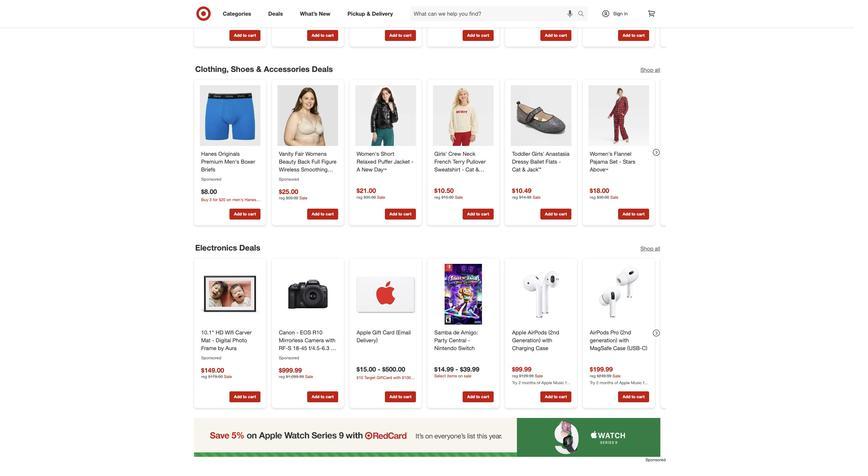 Task type: locate. For each thing, give the bounding box(es) containing it.
add to cart
[[234, 32, 256, 38], [390, 32, 411, 38], [467, 32, 489, 38], [545, 32, 567, 38], [623, 32, 645, 38], [234, 211, 256, 216], [312, 211, 334, 216], [390, 211, 411, 216], [467, 211, 489, 216], [545, 211, 567, 216], [623, 211, 645, 216], [234, 395, 256, 400], [312, 395, 334, 400], [390, 395, 411, 400], [467, 395, 489, 400], [545, 395, 567, 400], [623, 395, 645, 400]]

get inside $9.00 buy 4 get $5 target giftcard on beauty & personal care add to cart
[[291, 18, 296, 24]]

1 horizontal spatial $15.00
[[442, 195, 454, 200]]

& right 'shoes'
[[256, 64, 262, 74]]

0 vertical spatial all
[[655, 67, 661, 73]]

care inside $7.99 buy 4 get $5 target giftcard on beauty & personal care
[[469, 23, 477, 29]]

1 vertical spatial new
[[362, 166, 373, 173]]

sale inside '$21.00 reg $35.00 sale'
[[377, 195, 385, 200]]

reg down $18.00
[[590, 195, 596, 200]]

dressy
[[512, 158, 529, 165]]

men's
[[232, 197, 243, 202]]

get inside $8.99 - $21.99 buy 4 get $5 target giftcard on beauty & personal care
[[368, 18, 374, 23]]

4 down pickup & delivery
[[365, 18, 367, 23]]

1 cat from the left
[[466, 166, 474, 173]]

1 shop from the top
[[641, 67, 654, 73]]

2 cat from the left
[[512, 166, 521, 173]]

1 free from the left
[[512, 386, 519, 391]]

buy for $6.29
[[590, 18, 597, 23]]

try down $199.99 at the bottom right
[[590, 380, 595, 386]]

1 horizontal spatial circle
[[619, 386, 630, 391]]

girls' up ballet
[[532, 150, 544, 157]]

$15.00 down $10.50
[[442, 195, 454, 200]]

months down '$129.99'
[[522, 380, 536, 386]]

jack™ inside the 'girls' crew neck french terry pullover sweatshirt - cat & jack™'
[[434, 174, 449, 181]]

care inside $8.99 - $21.99 buy 4 get $5 target giftcard on beauty & personal care
[[391, 23, 399, 29]]

accessories
[[264, 64, 310, 74]]

- right set
[[619, 158, 621, 165]]

0 horizontal spatial free
[[512, 386, 519, 391]]

1 horizontal spatial $14.99
[[519, 195, 532, 200]]

get down $7.99
[[446, 18, 452, 23]]

shop all link
[[641, 66, 661, 74], [641, 245, 661, 253]]

target inside the $199.99 reg $249.99 sale try 2 months of apple music for free with target circle
[[607, 386, 618, 391]]

1 (2nd from the left
[[549, 329, 559, 336]]

2 down $249.99
[[596, 380, 599, 386]]

girls'
[[434, 150, 447, 157], [532, 150, 544, 157]]

shoes
[[231, 64, 254, 74]]

case
[[536, 345, 548, 352], [613, 345, 626, 352]]

all for clothing, shoes & accessories deals
[[655, 67, 661, 73]]

buy left 3
[[201, 197, 208, 202]]

get for $6.29
[[602, 18, 608, 23]]

buy down pickup
[[357, 18, 364, 23]]

in
[[624, 11, 628, 16]]

new down relaxed
[[362, 166, 373, 173]]

& down $9.00
[[293, 24, 295, 29]]

1 shop all from the top
[[641, 67, 661, 73]]

0 horizontal spatial of
[[537, 380, 541, 386]]

with down $249.99
[[598, 386, 606, 391]]

2 horizontal spatial deals
[[312, 64, 333, 74]]

sign in
[[614, 11, 628, 16]]

party
[[434, 337, 447, 344]]

circle
[[542, 386, 552, 391], [619, 386, 630, 391]]

women's for $21.00
[[357, 150, 379, 157]]

hanes right men's
[[244, 197, 256, 202]]

target inside $7.99 buy 4 get $5 target giftcard on beauty & personal care
[[459, 18, 470, 23]]

1 horizontal spatial 2
[[519, 380, 521, 386]]

1 vertical spatial $15.00
[[357, 365, 376, 373]]

shop for clothing, shoes & accessories deals
[[641, 67, 654, 73]]

0 horizontal spatial $14.99
[[434, 366, 454, 373]]

2 all from the top
[[655, 245, 661, 252]]

0 horizontal spatial cat
[[466, 166, 474, 173]]

$25.00 reg $50.00 sale
[[279, 187, 307, 201]]

2 circle from the left
[[619, 386, 630, 391]]

0 horizontal spatial case
[[536, 345, 548, 352]]

r10
[[313, 329, 322, 336]]

1 shop all link from the top
[[641, 66, 661, 74]]

months inside $99.99 reg $129.99 sale try 2 months of apple music for free with target circle
[[522, 380, 536, 386]]

buy down $7.99
[[434, 18, 442, 23]]

1 vertical spatial shop all
[[641, 245, 661, 252]]

2 (2nd from the left
[[620, 329, 631, 336]]

search button
[[575, 6, 591, 23]]

1 vertical spatial jack™
[[434, 174, 449, 181]]

1 horizontal spatial cat
[[512, 166, 521, 173]]

jack™ down ballet
[[527, 166, 541, 173]]

smoothing
[[301, 166, 328, 173]]

apple inside apple airpods (2nd generation) with charging case
[[512, 329, 526, 336]]

4 down $10.99
[[520, 18, 523, 23]]

puffer
[[378, 158, 392, 165]]

apple gift card (email delivery)
[[357, 329, 411, 344]]

$5 for $6.29
[[609, 18, 613, 23]]

card left 'purchase'
[[376, 381, 385, 386]]

card
[[383, 329, 395, 336], [376, 381, 385, 386]]

get down $9.00
[[291, 18, 296, 24]]

add to cart for canon - eos r10 mirrorless camera with rf-s 18-45 f/4.5-6.3 is stm lens - black
[[312, 395, 334, 400]]

$50.00
[[286, 196, 298, 201]]

1 horizontal spatial months
[[600, 380, 614, 386]]

4 inside $10.99 buy 4 get $5 target giftcard on beauty & personal care
[[520, 18, 523, 23]]

$5 inside $7.99 buy 4 get $5 target giftcard on beauty & personal care
[[453, 18, 457, 23]]

& down pickup & delivery link
[[370, 23, 373, 29]]

neck
[[463, 150, 476, 157]]

reg inside the $10.50 reg $15.00 sale
[[434, 195, 440, 200]]

0 horizontal spatial (2nd
[[549, 329, 559, 336]]

apple airpods (2nd generation) with charging case image
[[511, 264, 572, 325], [511, 264, 572, 325]]

- right jacket
[[411, 158, 414, 165]]

$6.29 buy 4 get $5 target giftcard on beauty & personal care
[[590, 8, 648, 29]]

0 vertical spatial shop all
[[641, 67, 661, 73]]

1 horizontal spatial case
[[613, 345, 626, 352]]

0 horizontal spatial circle
[[542, 386, 552, 391]]

shop all for clothing, shoes & accessories deals
[[641, 67, 661, 73]]

of for $99.99
[[537, 380, 541, 386]]

day™
[[374, 166, 387, 173]]

2 shop from the top
[[641, 245, 654, 252]]

1 case from the left
[[536, 345, 548, 352]]

free down $99.99
[[512, 386, 519, 391]]

samba de amigo: party central - nintendo switch image
[[433, 264, 494, 325], [433, 264, 494, 325]]

$39.99
[[460, 366, 479, 373]]

case inside the airpods pro (2nd generation) with magsafe case (usb‑c)
[[613, 345, 626, 352]]

case inside apple airpods (2nd generation) with charging case
[[536, 345, 548, 352]]

beauty
[[279, 158, 296, 165]]

get down pickup & delivery
[[368, 18, 374, 23]]

0 horizontal spatial airpods
[[528, 329, 547, 336]]

for inside $99.99 reg $129.99 sale try 2 months of apple music for free with target circle
[[565, 380, 570, 386]]

beauty down $10.99
[[512, 23, 525, 29]]

sale for $999.99
[[305, 374, 313, 380]]

try 2 months of apple music for free with target circle button down '$129.99'
[[512, 380, 572, 391]]

1 try from the left
[[512, 380, 518, 386]]

wifi
[[225, 329, 234, 336]]

beauty for $7.99
[[434, 23, 447, 29]]

1 of from the left
[[537, 380, 541, 386]]

circle inside $99.99 reg $129.99 sale try 2 months of apple music for free with target circle
[[542, 386, 552, 391]]

giftcard inside $9.00 buy 4 get $5 target giftcard on beauty & personal care add to cart
[[315, 18, 331, 24]]

0 vertical spatial shop all link
[[641, 66, 661, 74]]

women's flannel pajama set - stars above™ image
[[589, 85, 649, 146], [589, 85, 649, 146]]

target inside $10.99 buy 4 get $5 target giftcard on beauty & personal care
[[536, 18, 548, 23]]

(email
[[396, 329, 411, 336]]

sale inside the $10.50 reg $15.00 sale
[[455, 195, 463, 200]]

$500.00
[[382, 365, 405, 373]]

$20
[[219, 197, 225, 202]]

girls' inside toddler girls' anastasia dressy ballet flats - cat & jack™
[[532, 150, 544, 157]]

buy down $10.99
[[512, 18, 519, 23]]

airpods
[[528, 329, 547, 336], [590, 329, 609, 336]]

music for $99.99
[[553, 380, 564, 386]]

- right mat
[[212, 337, 214, 344]]

buy 4 get $5 target giftcard on beauty & personal care button
[[357, 17, 416, 29], [434, 17, 494, 29], [512, 17, 572, 29], [590, 17, 649, 29]]

0 horizontal spatial for
[[213, 197, 218, 202]]

4 down $9.00
[[287, 18, 289, 24]]

10.1" hd wifi carver mat -  digital photo frame by aura image
[[200, 264, 260, 325], [200, 264, 260, 325]]

reg for $10.49
[[512, 195, 518, 200]]

4 buy 4 get $5 target giftcard on beauty & personal care button from the left
[[590, 17, 649, 29]]

gift up delivery)
[[372, 329, 381, 336]]

sponsored for $999.99
[[279, 355, 299, 361]]

add to cart for vanity fair womens beauty back full figure wireless smoothing bra 71380
[[312, 211, 334, 216]]

personal inside $6.29 buy 4 get $5 target giftcard on beauty & personal care
[[607, 23, 623, 29]]

0 horizontal spatial girls'
[[434, 150, 447, 157]]

women's for $18.00
[[590, 150, 613, 157]]

4 inside $7.99 buy 4 get $5 target giftcard on beauty & personal care
[[443, 18, 445, 23]]

& down $6.29
[[604, 23, 606, 29]]

& inside $9.00 buy 4 get $5 target giftcard on beauty & personal care add to cart
[[293, 24, 295, 29]]

2 vertical spatial deals
[[239, 243, 260, 253]]

sale inside the $10.49 reg $14.99 sale
[[533, 195, 541, 200]]

with inside $15.00 - $500.00 $10 target giftcard with $100 apple gift card purchase
[[393, 375, 401, 380]]

women's short relaxed puffer jacket - a new day™ image
[[355, 85, 416, 146], [355, 85, 416, 146]]

$18.00 reg $30.00 sale
[[590, 187, 619, 200]]

& inside $8.99 - $21.99 buy 4 get $5 target giftcard on beauty & personal care
[[370, 23, 373, 29]]

0 vertical spatial gift
[[372, 329, 381, 336]]

2 months from the left
[[600, 380, 614, 386]]

premium
[[201, 158, 223, 165]]

1 horizontal spatial for
[[565, 380, 570, 386]]

3 buy 4 get $5 target giftcard on beauty & personal care button from the left
[[512, 17, 572, 29]]

care inside $10.99 buy 4 get $5 target giftcard on beauty & personal care
[[547, 23, 555, 29]]

beauty down $6.29
[[590, 23, 603, 29]]

free inside the $199.99 reg $249.99 sale try 2 months of apple music for free with target circle
[[590, 386, 597, 391]]

canon - eos r10 mirrorless camera with rf-s 18-45 f/4.5-6.3 is stm lens - black image
[[278, 264, 338, 325], [278, 264, 338, 325]]

reg down '$10.49'
[[512, 195, 518, 200]]

with right generation) on the bottom of the page
[[542, 337, 552, 344]]

women's up relaxed
[[357, 150, 379, 157]]

1 horizontal spatial women's
[[590, 150, 613, 157]]

1 horizontal spatial of
[[615, 380, 618, 386]]

4 down $6.29
[[598, 18, 601, 23]]

$10
[[357, 375, 363, 380]]

$14.99 up select
[[434, 366, 454, 373]]

reg down $199.99 at the bottom right
[[590, 374, 596, 379]]

1 horizontal spatial free
[[590, 386, 597, 391]]

with down '$129.99'
[[520, 386, 528, 391]]

$249.99
[[597, 374, 612, 379]]

& inside $10.99 buy 4 get $5 target giftcard on beauty & personal care
[[526, 23, 529, 29]]

try 2 months of apple music for free with target circle button
[[512, 380, 572, 391], [590, 380, 649, 391]]

jack™ down sweatshirt on the right of page
[[434, 174, 449, 181]]

personal inside $7.99 buy 4 get $5 target giftcard on beauty & personal care
[[452, 23, 468, 29]]

stm
[[279, 353, 290, 359]]

0 horizontal spatial try
[[512, 380, 518, 386]]

free
[[512, 386, 519, 391], [590, 386, 597, 391]]

reg down $99.99
[[512, 374, 518, 379]]

2 left offers
[[201, 18, 203, 24]]

sale for $149.00
[[224, 374, 232, 380]]

generation)
[[512, 337, 541, 344]]

1 vertical spatial shop
[[641, 245, 654, 252]]

try down $99.99
[[512, 380, 518, 386]]

0 vertical spatial new
[[319, 10, 331, 17]]

2 of from the left
[[615, 380, 618, 386]]

4 for $7.99
[[443, 18, 445, 23]]

on inside "$14.99 - $39.99 select items on sale"
[[458, 374, 463, 379]]

0 horizontal spatial music
[[553, 380, 564, 386]]

apple airpods (2nd generation) with charging case
[[512, 329, 559, 352]]

care inside $6.29 buy 4 get $5 target giftcard on beauty & personal care
[[624, 23, 632, 29]]

get
[[368, 18, 374, 23], [446, 18, 452, 23], [524, 18, 530, 23], [602, 18, 608, 23], [291, 18, 296, 24]]

0 horizontal spatial women's
[[357, 150, 379, 157]]

personal for $7.99
[[452, 23, 468, 29]]

samba de amigo: party central - nintendo switch link
[[434, 329, 492, 352]]

0 vertical spatial jack™
[[527, 166, 541, 173]]

buy down $6.29
[[590, 18, 597, 23]]

& down $7.99
[[448, 23, 451, 29]]

shop for electronics deals
[[641, 245, 654, 252]]

ballet
[[530, 158, 544, 165]]

2 horizontal spatial for
[[643, 380, 648, 386]]

$10.49
[[512, 187, 532, 195]]

reg down $149.00
[[201, 374, 207, 380]]

reg for $99.99
[[512, 374, 518, 379]]

$5 inside $10.99 buy 4 get $5 target giftcard on beauty & personal care
[[531, 18, 535, 23]]

gift left 'purchase'
[[368, 381, 375, 386]]

2 music from the left
[[631, 380, 642, 386]]

buy 4 get $5 target giftcard on beauty & personal care button for $7.99
[[434, 17, 494, 29]]

1 vertical spatial gift
[[368, 381, 375, 386]]

add to cart for toddler girls' anastasia dressy ballet flats - cat & jack™
[[545, 211, 567, 216]]

reg inside $18.00 reg $30.00 sale
[[590, 195, 596, 200]]

1 horizontal spatial try
[[590, 380, 595, 386]]

apple for $129.99
[[542, 380, 552, 386]]

with up (usb‑c) on the right bottom of the page
[[619, 337, 629, 344]]

beauty down $9.00
[[279, 24, 291, 29]]

buy 4 get $5 target giftcard on beauty & personal care button down delivery
[[357, 17, 416, 29]]

2 girls' from the left
[[532, 150, 544, 157]]

sale for $10.50
[[455, 195, 463, 200]]

reg for $199.99
[[590, 374, 596, 379]]

add to cart for hanes originals premium men's boxer briefs
[[234, 211, 256, 216]]

& down dressy at the right top of the page
[[522, 166, 526, 173]]

apple gift card (email delivery) link
[[357, 329, 415, 345]]

card left (email
[[383, 329, 395, 336]]

apple inside the "apple gift card (email delivery)"
[[357, 329, 371, 336]]

reg inside $999.99 reg $1,099.99 sale
[[279, 374, 285, 380]]

1 vertical spatial $14.99
[[434, 366, 454, 373]]

giftcard inside $10.99 buy 4 get $5 target giftcard on beauty & personal care
[[549, 18, 564, 23]]

hanes originals premium men's boxer briefs link
[[201, 150, 259, 173]]

anastasia
[[546, 150, 570, 157]]

toddler girls' anastasia dressy ballet flats - cat & jack™ image
[[511, 85, 572, 146], [511, 85, 572, 146]]

& inside $7.99 buy 4 get $5 target giftcard on beauty & personal care
[[448, 23, 451, 29]]

1 all from the top
[[655, 67, 661, 73]]

1 vertical spatial card
[[376, 381, 385, 386]]

beauty down $7.99
[[434, 23, 447, 29]]

central
[[449, 337, 467, 344]]

1 horizontal spatial airpods
[[590, 329, 609, 336]]

2 airpods from the left
[[590, 329, 609, 336]]

care for $6.29
[[624, 23, 632, 29]]

1 horizontal spatial try 2 months of apple music for free with target circle button
[[590, 380, 649, 391]]

on
[[410, 18, 414, 23], [488, 18, 492, 23], [565, 18, 570, 23], [643, 18, 648, 23], [332, 18, 337, 24], [227, 197, 231, 202], [458, 374, 463, 379]]

$8.99
[[357, 8, 372, 16]]

cat down pullover
[[466, 166, 474, 173]]

2 case from the left
[[613, 345, 626, 352]]

0 horizontal spatial new
[[319, 10, 331, 17]]

0 vertical spatial card
[[383, 329, 395, 336]]

- down "amigo:"
[[468, 337, 470, 344]]

$14.99 down '$10.49'
[[519, 195, 532, 200]]

stars
[[623, 158, 636, 165]]

sale for $199.99
[[613, 374, 621, 379]]

- right $8.99
[[374, 8, 377, 16]]

1 airpods from the left
[[528, 329, 547, 336]]

with up 'purchase'
[[393, 375, 401, 380]]

hanes up premium at the top left of the page
[[201, 150, 217, 157]]

beauty for $10.99
[[512, 23, 525, 29]]

care for $10.99
[[547, 23, 555, 29]]

get down $6.29
[[602, 18, 608, 23]]

buy inside $6.29 buy 4 get $5 target giftcard on beauty & personal care
[[590, 18, 597, 23]]

2 shop all from the top
[[641, 245, 661, 252]]

2 down '$129.99'
[[519, 380, 521, 386]]

case down pro
[[613, 345, 626, 352]]

cart inside $9.00 buy 4 get $5 target giftcard on beauty & personal care add to cart
[[326, 32, 334, 38]]

$129.99
[[519, 374, 534, 379]]

1 try 2 months of apple music for free with target circle button from the left
[[512, 380, 572, 391]]

girls' up french
[[434, 150, 447, 157]]

women's up pajama on the top right of the page
[[590, 150, 613, 157]]

0 vertical spatial $15.00
[[442, 195, 454, 200]]

reg for $10.50
[[434, 195, 440, 200]]

1 horizontal spatial girls'
[[532, 150, 544, 157]]

of inside the $199.99 reg $249.99 sale try 2 months of apple music for free with target circle
[[615, 380, 618, 386]]

1 horizontal spatial deals
[[268, 10, 283, 17]]

care
[[391, 23, 399, 29], [469, 23, 477, 29], [547, 23, 555, 29], [624, 23, 632, 29], [313, 24, 321, 29]]

on inside $6.29 buy 4 get $5 target giftcard on beauty & personal care
[[643, 18, 648, 23]]

airpods up generation)
[[590, 329, 609, 336]]

- inside "$14.99 - $39.99 select items on sale"
[[456, 366, 458, 373]]

0 vertical spatial hanes
[[201, 150, 217, 157]]

try inside $99.99 reg $129.99 sale try 2 months of apple music for free with target circle
[[512, 380, 518, 386]]

get down $10.99
[[524, 18, 530, 23]]

with inside $99.99 reg $129.99 sale try 2 months of apple music for free with target circle
[[520, 386, 528, 391]]

reg down $10.50
[[434, 195, 440, 200]]

all
[[655, 67, 661, 73], [655, 245, 661, 252]]

offers
[[205, 18, 215, 24]]

to inside $9.00 buy 4 get $5 target giftcard on beauty & personal care add to cart
[[321, 32, 325, 38]]

- down the anastasia
[[559, 158, 561, 165]]

cat inside the 'girls' crew neck french terry pullover sweatshirt - cat & jack™'
[[466, 166, 474, 173]]

apple for $500.00
[[357, 381, 367, 386]]

apple inside $15.00 - $500.00 $10 target giftcard with $100 apple gift card purchase
[[357, 381, 367, 386]]

$8.00
[[201, 187, 217, 195]]

$10.99 buy 4 get $5 target giftcard on beauty & personal care
[[512, 8, 570, 29]]

0 horizontal spatial hanes
[[201, 150, 217, 157]]

reg inside $149.00 reg $179.00 sale
[[201, 374, 207, 380]]

buy 4 get $5 target giftcard on beauty & personal care button down $7.99
[[434, 17, 494, 29]]

reg for $18.00
[[590, 195, 596, 200]]

0 horizontal spatial $15.00
[[357, 365, 376, 373]]

sale inside $149.00 reg $179.00 sale
[[224, 374, 232, 380]]

- inside toddler girls' anastasia dressy ballet flats - cat & jack™
[[559, 158, 561, 165]]

2
[[201, 18, 203, 24], [519, 380, 521, 386], [596, 380, 599, 386]]

1 buy 4 get $5 target giftcard on beauty & personal care button from the left
[[357, 17, 416, 29]]

for inside the $199.99 reg $249.99 sale try 2 months of apple music for free with target circle
[[643, 380, 648, 386]]

0 horizontal spatial jack™
[[434, 174, 449, 181]]

new right what's
[[319, 10, 331, 17]]

full
[[312, 158, 320, 165]]

free down $199.99 at the bottom right
[[590, 386, 597, 391]]

4
[[365, 18, 367, 23], [443, 18, 445, 23], [520, 18, 523, 23], [598, 18, 601, 23], [287, 18, 289, 24]]

is
[[331, 345, 336, 352]]

girls' crew neck french terry pullover sweatshirt - cat & jack™ image
[[433, 85, 494, 146], [433, 85, 494, 146]]

reg down $21.00
[[357, 195, 363, 200]]

0 vertical spatial shop
[[641, 67, 654, 73]]

2 try 2 months of apple music for free with target circle button from the left
[[590, 380, 649, 391]]

hanes
[[201, 150, 217, 157], [244, 197, 256, 202]]

$21.99
[[379, 8, 398, 16]]

sale for $99.99
[[535, 374, 543, 379]]

1 circle from the left
[[542, 386, 552, 391]]

apple for $249.99
[[619, 380, 630, 386]]

photo
[[232, 337, 247, 344]]

buy 4 get $5 target giftcard on beauty & personal care button down sign in
[[590, 17, 649, 29]]

apple inside $99.99 reg $129.99 sale try 2 months of apple music for free with target circle
[[542, 380, 552, 386]]

reg inside $99.99 reg $129.99 sale try 2 months of apple music for free with target circle
[[512, 374, 518, 379]]

airpods up generation) on the bottom of the page
[[528, 329, 547, 336]]

women's short relaxed puffer jacket - a new day™
[[357, 150, 414, 173]]

reg for $149.00
[[201, 374, 207, 380]]

1 horizontal spatial music
[[631, 380, 642, 386]]

sale inside $999.99 reg $1,099.99 sale
[[305, 374, 313, 380]]

1 women's from the left
[[357, 150, 379, 157]]

$5 inside $6.29 buy 4 get $5 target giftcard on beauty & personal care
[[609, 18, 613, 23]]

giftcard inside $6.29 buy 4 get $5 target giftcard on beauty & personal care
[[626, 18, 642, 23]]

buy 4 get $5 target giftcard on beauty & personal care button for $8.99 - $21.99
[[357, 17, 416, 29]]

- left "eos"
[[296, 329, 299, 336]]

buy 4 get $5 target giftcard on beauty & personal care button down $10.99
[[512, 17, 572, 29]]

$15.00 inside $15.00 - $500.00 $10 target giftcard with $100 apple gift card purchase
[[357, 365, 376, 373]]

0 horizontal spatial 2
[[201, 18, 203, 24]]

case down generation) on the bottom of the page
[[536, 345, 548, 352]]

0 vertical spatial $14.99
[[519, 195, 532, 200]]

& down pullover
[[476, 166, 479, 173]]

2 women's from the left
[[590, 150, 613, 157]]

$9.00
[[279, 9, 295, 16]]

- down terry
[[462, 166, 464, 173]]

on inside $7.99 buy 4 get $5 target giftcard on beauty & personal care
[[488, 18, 492, 23]]

1 horizontal spatial jack™
[[527, 166, 541, 173]]

$5 inside $9.00 buy 4 get $5 target giftcard on beauty & personal care add to cart
[[298, 18, 302, 24]]

sale
[[464, 374, 471, 379]]

samba de amigo: party central - nintendo switch
[[434, 329, 478, 352]]

cat down dressy at the right top of the page
[[512, 166, 521, 173]]

airpods inside apple airpods (2nd generation) with charging case
[[528, 329, 547, 336]]

0 horizontal spatial try 2 months of apple music for free with target circle button
[[512, 380, 572, 391]]

& down $10.99
[[526, 23, 529, 29]]

girls' inside the 'girls' crew neck french terry pullover sweatshirt - cat & jack™'
[[434, 150, 447, 157]]

reg down $999.99
[[279, 374, 285, 380]]

sale inside $18.00 reg $30.00 sale
[[611, 195, 619, 200]]

mat
[[201, 337, 210, 344]]

4 for $6.29
[[598, 18, 601, 23]]

What can we help you find? suggestions appear below search field
[[410, 6, 580, 21]]

2 horizontal spatial 2
[[596, 380, 599, 386]]

2 free from the left
[[590, 386, 597, 391]]

1 music from the left
[[553, 380, 564, 386]]

1 vertical spatial shop all link
[[641, 245, 661, 253]]

personal inside $8.99 - $21.99 buy 4 get $5 target giftcard on beauty & personal care
[[374, 23, 390, 29]]

1 months from the left
[[522, 380, 536, 386]]

beauty inside $6.29 buy 4 get $5 target giftcard on beauty & personal care
[[590, 23, 603, 29]]

1 horizontal spatial hanes
[[244, 197, 256, 202]]

toddler girls' anastasia dressy ballet flats - cat & jack™ link
[[512, 150, 570, 173]]

2 shop all link from the top
[[641, 245, 661, 253]]

generation)
[[590, 337, 618, 344]]

giftcard inside $15.00 - $500.00 $10 target giftcard with $100 apple gift card purchase
[[377, 375, 392, 380]]

deals link
[[263, 6, 292, 21]]

with
[[325, 337, 335, 344], [542, 337, 552, 344], [619, 337, 629, 344], [393, 375, 401, 380], [520, 386, 528, 391], [598, 386, 606, 391]]

vanity fair womens beauty back full figure wireless smoothing bra 71380 image
[[278, 85, 338, 146], [278, 85, 338, 146]]

reg inside $25.00 reg $50.00 sale
[[279, 196, 285, 201]]

try 2 months of apple music for free with target circle button down $249.99
[[590, 380, 649, 391]]

$14.99 inside the $10.49 reg $14.99 sale
[[519, 195, 532, 200]]

add to cart for airpods pro (2nd generation) with magsafe case (usb‑c)
[[623, 395, 645, 400]]

2 try from the left
[[590, 380, 595, 386]]

giftcard
[[393, 18, 409, 23], [471, 18, 486, 23], [549, 18, 564, 23], [626, 18, 642, 23], [315, 18, 331, 24], [377, 375, 392, 380]]

beauty inside $10.99 buy 4 get $5 target giftcard on beauty & personal care
[[512, 23, 525, 29]]

$15.00 up '$10'
[[357, 365, 376, 373]]

(2nd inside apple airpods (2nd generation) with charging case
[[549, 329, 559, 336]]

buy down $9.00
[[279, 18, 286, 24]]

pickup & delivery
[[348, 10, 393, 17]]

reg down '$25.00'
[[279, 196, 285, 201]]

delivery)
[[357, 337, 378, 344]]

4 down $7.99
[[443, 18, 445, 23]]

1 horizontal spatial new
[[362, 166, 373, 173]]

digital
[[216, 337, 231, 344]]

women's inside the "women's flannel pajama set - stars above™"
[[590, 150, 613, 157]]

relaxed
[[357, 158, 376, 165]]

airpods inside the airpods pro (2nd generation) with magsafe case (usb‑c)
[[590, 329, 609, 336]]

$5 for $10.99
[[531, 18, 535, 23]]

1 vertical spatial hanes
[[244, 197, 256, 202]]

2 inside the $199.99 reg $249.99 sale try 2 months of apple music for free with target circle
[[596, 380, 599, 386]]

personal inside $9.00 buy 4 get $5 target giftcard on beauty & personal care add to cart
[[296, 24, 312, 29]]

try inside the $199.99 reg $249.99 sale try 2 months of apple music for free with target circle
[[590, 380, 595, 386]]

1 vertical spatial all
[[655, 245, 661, 252]]

with up is
[[325, 337, 335, 344]]

women's inside women's short relaxed puffer jacket - a new day™
[[357, 150, 379, 157]]

s
[[288, 345, 291, 352]]

2 buy 4 get $5 target giftcard on beauty & personal care button from the left
[[434, 17, 494, 29]]

sale inside $99.99 reg $129.99 sale try 2 months of apple music for free with target circle
[[535, 374, 543, 379]]

(usb‑c)
[[627, 345, 648, 352]]

1 horizontal spatial (2nd
[[620, 329, 631, 336]]

reg for $999.99
[[279, 374, 285, 380]]

add to cart button
[[229, 30, 260, 41], [307, 30, 338, 41], [385, 30, 416, 41], [463, 30, 494, 41], [541, 30, 572, 41], [618, 30, 649, 41], [229, 209, 260, 220], [307, 209, 338, 220], [385, 209, 416, 220], [463, 209, 494, 220], [541, 209, 572, 220], [618, 209, 649, 220], [229, 392, 260, 403], [307, 392, 338, 403], [385, 392, 416, 403], [463, 392, 494, 403], [541, 392, 572, 403], [618, 392, 649, 403]]

0 horizontal spatial months
[[522, 380, 536, 386]]

$10.50 reg $15.00 sale
[[434, 187, 463, 200]]

buy inside $9.00 buy 4 get $5 target giftcard on beauty & personal care add to cart
[[279, 18, 286, 24]]

with inside apple airpods (2nd generation) with charging case
[[542, 337, 552, 344]]

add
[[234, 32, 242, 38], [312, 32, 320, 38], [390, 32, 397, 38], [467, 32, 475, 38], [545, 32, 553, 38], [623, 32, 631, 38], [234, 211, 242, 216], [312, 211, 320, 216], [390, 211, 397, 216], [467, 211, 475, 216], [545, 211, 553, 216], [623, 211, 631, 216], [234, 395, 242, 400], [312, 395, 320, 400], [390, 395, 397, 400], [467, 395, 475, 400], [545, 395, 553, 400], [623, 395, 631, 400]]

0 vertical spatial deals
[[268, 10, 283, 17]]

beauty down pickup
[[357, 23, 369, 29]]

$99.99
[[512, 366, 532, 373]]

hanes originals premium men's boxer briefs image
[[200, 85, 260, 146], [200, 85, 260, 146]]

delivery
[[372, 10, 393, 17]]

months down $249.99
[[600, 380, 614, 386]]

shop all link for electronics deals
[[641, 245, 661, 253]]

music inside $99.99 reg $129.99 sale try 2 months of apple music for free with target circle
[[553, 380, 564, 386]]

target inside $99.99 reg $129.99 sale try 2 months of apple music for free with target circle
[[529, 386, 540, 391]]

airpods pro (2nd generation) with magsafe case (usb‑c) image
[[589, 264, 649, 325], [589, 264, 649, 325]]

months for $199.99
[[600, 380, 614, 386]]

$5 for $7.99
[[453, 18, 457, 23]]

giftcard for $7.99
[[471, 18, 486, 23]]

- up the $10 target giftcard with $100 apple gift card purchase button
[[378, 365, 380, 373]]

- up items
[[456, 366, 458, 373]]

1 girls' from the left
[[434, 150, 447, 157]]



Task type: describe. For each thing, give the bounding box(es) containing it.
hanes inside hanes originals premium men's boxer briefs
[[201, 150, 217, 157]]

new inside women's short relaxed puffer jacket - a new day™
[[362, 166, 373, 173]]

add to cart for 10.1" hd wifi carver mat -  digital photo frame by aura
[[234, 395, 256, 400]]

set
[[610, 158, 618, 165]]

$99.99 reg $129.99 sale try 2 months of apple music for free with target circle
[[512, 366, 570, 391]]

buy inside $8.99 - $21.99 buy 4 get $5 target giftcard on beauty & personal care
[[357, 18, 364, 23]]

pro
[[611, 329, 619, 336]]

$35.00
[[364, 195, 376, 200]]

buy 4 get $5 target giftcard on beauty & personal care button for $6.29
[[590, 17, 649, 29]]

buy for $7.99
[[434, 18, 442, 23]]

women's short relaxed puffer jacket - a new day™ link
[[357, 150, 415, 173]]

briefs
[[201, 166, 215, 173]]

& inside the 'girls' crew neck french terry pullover sweatshirt - cat & jack™'
[[476, 166, 479, 173]]

sale for $18.00
[[611, 195, 619, 200]]

beauty for $6.29
[[590, 23, 603, 29]]

- inside $8.99 - $21.99 buy 4 get $5 target giftcard on beauty & personal care
[[374, 8, 377, 16]]

canon - eos r10 mirrorless camera with rf-s 18-45 f/4.5-6.3 is stm lens - black
[[279, 329, 336, 359]]

free for $199.99
[[590, 386, 597, 391]]

$7.99
[[434, 8, 450, 16]]

$21.00
[[357, 187, 376, 195]]

- inside women's short relaxed puffer jacket - a new day™
[[411, 158, 414, 165]]

add to cart for apple airpods (2nd generation) with charging case
[[545, 395, 567, 400]]

by
[[218, 345, 224, 352]]

$30.00
[[597, 195, 609, 200]]

sale for $21.00
[[377, 195, 385, 200]]

get for $7.99
[[446, 18, 452, 23]]

music for $199.99
[[631, 380, 642, 386]]

personal for $10.99
[[530, 23, 546, 29]]

for inside the $8.00 buy 3 for $20 on men's hanes basics
[[213, 197, 218, 202]]

what's
[[300, 10, 318, 17]]

giftcard for $10.99
[[549, 18, 564, 23]]

$999.99
[[279, 366, 302, 374]]

get for $10.99
[[524, 18, 530, 23]]

on inside $8.99 - $21.99 buy 4 get $5 target giftcard on beauty & personal care
[[410, 18, 414, 23]]

case for $99.99
[[536, 345, 548, 352]]

target inside $8.99 - $21.99 buy 4 get $5 target giftcard on beauty & personal care
[[381, 18, 392, 23]]

& inside toddler girls' anastasia dressy ballet flats - cat & jack™
[[522, 166, 526, 173]]

target inside $9.00 buy 4 get $5 target giftcard on beauty & personal care add to cart
[[303, 18, 314, 24]]

for for $199.99
[[643, 380, 648, 386]]

circle for $99.99
[[542, 386, 552, 391]]

buy for $8.00
[[201, 197, 208, 202]]

months for $99.99
[[522, 380, 536, 386]]

4 for $10.99
[[520, 18, 523, 23]]

$22.00 2 offers
[[201, 9, 220, 24]]

above™
[[590, 166, 608, 173]]

canon
[[279, 329, 295, 336]]

beauty inside $8.99 - $21.99 buy 4 get $5 target giftcard on beauty & personal care
[[357, 23, 369, 29]]

gift inside $15.00 - $500.00 $10 target giftcard with $100 apple gift card purchase
[[368, 381, 375, 386]]

buy for $10.99
[[512, 18, 519, 23]]

hd
[[216, 329, 223, 336]]

what's new
[[300, 10, 331, 17]]

card inside $15.00 - $500.00 $10 target giftcard with $100 apple gift card purchase
[[376, 381, 385, 386]]

3
[[209, 197, 212, 202]]

all for electronics deals
[[655, 245, 661, 252]]

select
[[434, 374, 446, 379]]

wireless
[[279, 166, 299, 173]]

hanes originals premium men's boxer briefs
[[201, 150, 255, 173]]

toddler girls' anastasia dressy ballet flats - cat & jack™
[[512, 150, 570, 173]]

4 inside $8.99 - $21.99 buy 4 get $5 target giftcard on beauty & personal care
[[365, 18, 367, 23]]

- inside the 'girls' crew neck french terry pullover sweatshirt - cat & jack™'
[[462, 166, 464, 173]]

with inside the $199.99 reg $249.99 sale try 2 months of apple music for free with target circle
[[598, 386, 606, 391]]

of for $199.99
[[615, 380, 618, 386]]

nintendo
[[434, 345, 457, 352]]

reg for $21.00
[[357, 195, 363, 200]]

originals
[[218, 150, 240, 157]]

& right pickup
[[367, 10, 371, 17]]

sign in link
[[596, 6, 639, 21]]

sponsored for $149.00
[[201, 355, 221, 361]]

add inside $9.00 buy 4 get $5 target giftcard on beauty & personal care add to cart
[[312, 32, 320, 38]]

buy for $9.00
[[279, 18, 286, 24]]

jack™ inside toddler girls' anastasia dressy ballet flats - cat & jack™
[[527, 166, 541, 173]]

camera
[[305, 337, 324, 344]]

samba
[[434, 329, 452, 336]]

shop all for electronics deals
[[641, 245, 661, 252]]

$7.99 buy 4 get $5 target giftcard on beauty & personal care
[[434, 8, 492, 29]]

care inside $9.00 buy 4 get $5 target giftcard on beauty & personal care add to cart
[[313, 24, 321, 29]]

search
[[575, 11, 591, 18]]

beauty inside $9.00 buy 4 get $5 target giftcard on beauty & personal care add to cart
[[279, 24, 291, 29]]

electronics deals
[[195, 243, 260, 253]]

$22.00
[[201, 9, 220, 16]]

- inside $15.00 - $500.00 $10 target giftcard with $100 apple gift card purchase
[[378, 365, 380, 373]]

pajama
[[590, 158, 608, 165]]

apple airpods (2nd generation) with charging case link
[[512, 329, 570, 352]]

target inside $6.29 buy 4 get $5 target giftcard on beauty & personal care
[[614, 18, 625, 23]]

1 vertical spatial deals
[[312, 64, 333, 74]]

$8.00 buy 3 for $20 on men's hanes basics
[[201, 187, 256, 208]]

with inside the canon - eos r10 mirrorless camera with rf-s 18-45 f/4.5-6.3 is stm lens - black
[[325, 337, 335, 344]]

personal for $6.29
[[607, 23, 623, 29]]

women's flannel pajama set - stars above™ link
[[590, 150, 648, 173]]

$18.00
[[590, 187, 609, 195]]

clothing, shoes & accessories deals
[[195, 64, 333, 74]]

pickup
[[348, 10, 365, 17]]

hanes inside the $8.00 buy 3 for $20 on men's hanes basics
[[244, 197, 256, 202]]

- inside samba de amigo: party central - nintendo switch
[[468, 337, 470, 344]]

add to cart for women's short relaxed puffer jacket - a new day™
[[390, 211, 411, 216]]

2 inside $22.00 2 offers
[[201, 18, 203, 24]]

airpods pro (2nd generation) with magsafe case (usb‑c) link
[[590, 329, 648, 352]]

try for $199.99
[[590, 380, 595, 386]]

girls' crew neck french terry pullover sweatshirt - cat & jack™
[[434, 150, 486, 181]]

mirrorless
[[279, 337, 303, 344]]

pullover
[[466, 158, 486, 165]]

terry
[[453, 158, 465, 165]]

4 inside $9.00 buy 4 get $5 target giftcard on beauty & personal care add to cart
[[287, 18, 289, 24]]

0 horizontal spatial deals
[[239, 243, 260, 253]]

circle for $199.99
[[619, 386, 630, 391]]

target inside $15.00 - $500.00 $10 target giftcard with $100 apple gift card purchase
[[364, 375, 376, 380]]

$179.00
[[208, 374, 223, 380]]

reg for $25.00
[[279, 196, 285, 201]]

(2nd for $99.99
[[549, 329, 559, 336]]

giftcard for $6.29
[[626, 18, 642, 23]]

apple gift card (email delivery) image
[[355, 264, 416, 325]]

items
[[447, 374, 457, 379]]

try 2 months of apple music for free with target circle button for $99.99
[[512, 380, 572, 391]]

(2nd for $199.99
[[620, 329, 631, 336]]

amigo:
[[461, 329, 478, 336]]

french
[[434, 158, 451, 165]]

jacket
[[394, 158, 410, 165]]

categories
[[223, 10, 251, 17]]

flats
[[546, 158, 557, 165]]

buy 3 for $20 on men's hanes basics button
[[201, 197, 260, 208]]

on inside $9.00 buy 4 get $5 target giftcard on beauty & personal care add to cart
[[332, 18, 337, 24]]

add to cart for women's flannel pajama set - stars above™
[[623, 211, 645, 216]]

advertisement region
[[188, 418, 666, 457]]

- down 45
[[305, 353, 307, 359]]

- inside the "women's flannel pajama set - stars above™"
[[619, 158, 621, 165]]

$5 inside $8.99 - $21.99 buy 4 get $5 target giftcard on beauty & personal care
[[375, 18, 380, 23]]

2 for $99.99
[[519, 380, 521, 386]]

$25.00
[[279, 187, 298, 195]]

on inside $10.99 buy 4 get $5 target giftcard on beauty & personal care
[[565, 18, 570, 23]]

sale for $25.00
[[299, 196, 307, 201]]

$14.99 - $39.99 select items on sale
[[434, 366, 479, 379]]

try for $99.99
[[512, 380, 518, 386]]

gift inside the "apple gift card (email delivery)"
[[372, 329, 381, 336]]

& inside $6.29 buy 4 get $5 target giftcard on beauty & personal care
[[604, 23, 606, 29]]

case for $199.99
[[613, 345, 626, 352]]

$149.00
[[201, 366, 224, 374]]

$6.29
[[590, 8, 606, 16]]

airpods pro (2nd generation) with magsafe case (usb‑c)
[[590, 329, 648, 352]]

6.3
[[322, 345, 329, 352]]

boxer
[[241, 158, 255, 165]]

shop all link for clothing, shoes & accessories deals
[[641, 66, 661, 74]]

for for $99.99
[[565, 380, 570, 386]]

toddler
[[512, 150, 530, 157]]

giftcard inside $8.99 - $21.99 buy 4 get $5 target giftcard on beauty & personal care
[[393, 18, 409, 23]]

10.1" hd wifi carver mat -  digital photo frame by aura link
[[201, 329, 259, 352]]

womens
[[305, 150, 327, 157]]

on inside the $8.00 buy 3 for $20 on men's hanes basics
[[227, 197, 231, 202]]

add to cart for apple gift card (email delivery)
[[390, 395, 411, 400]]

buy 4 get $5 target giftcard on beauty & personal care button for $10.99
[[512, 17, 572, 29]]

10.1" hd wifi carver mat -  digital photo frame by aura
[[201, 329, 252, 352]]

- inside 10.1" hd wifi carver mat -  digital photo frame by aura
[[212, 337, 214, 344]]

free for $99.99
[[512, 386, 519, 391]]

giftcard for $9.00
[[315, 18, 331, 24]]

women's flannel pajama set - stars above™
[[590, 150, 636, 173]]

canon - eos r10 mirrorless camera with rf-s 18-45 f/4.5-6.3 is stm lens - black link
[[279, 329, 337, 359]]

sponsored for $8.00
[[201, 177, 221, 182]]

add to cart for samba de amigo: party central - nintendo switch
[[467, 395, 489, 400]]

care for $7.99
[[469, 23, 477, 29]]

$15.00 inside the $10.50 reg $15.00 sale
[[442, 195, 454, 200]]

vanity
[[279, 150, 293, 157]]

purchase
[[386, 381, 403, 386]]

sponsored for $25.00
[[279, 177, 299, 182]]

sign
[[614, 11, 623, 16]]

$14.99 inside "$14.99 - $39.99 select items on sale"
[[434, 366, 454, 373]]

cat inside toddler girls' anastasia dressy ballet flats - cat & jack™
[[512, 166, 521, 173]]

categories link
[[217, 6, 260, 21]]

$999.99 reg $1,099.99 sale
[[279, 366, 313, 380]]

sweatshirt
[[434, 166, 460, 173]]

71380
[[289, 174, 304, 181]]

with inside the airpods pro (2nd generation) with magsafe case (usb‑c)
[[619, 337, 629, 344]]

try 2 months of apple music for free with target circle button for $199.99
[[590, 380, 649, 391]]

sale for $10.49
[[533, 195, 541, 200]]

add to cart for girls' crew neck french terry pullover sweatshirt - cat & jack™
[[467, 211, 489, 216]]

2 for $199.99
[[596, 380, 599, 386]]

$10 target giftcard with $100 apple gift card purchase button
[[357, 375, 416, 386]]

f/4.5-
[[309, 345, 322, 352]]

card inside the "apple gift card (email delivery)"
[[383, 329, 395, 336]]

clothing,
[[195, 64, 229, 74]]

flannel
[[614, 150, 632, 157]]

vanity fair womens beauty back full figure wireless smoothing bra 71380
[[279, 150, 337, 181]]

$15.00 - $500.00 $10 target giftcard with $100 apple gift card purchase
[[357, 365, 411, 386]]



Task type: vqa. For each thing, say whether or not it's contained in the screenshot.
first ends from right
no



